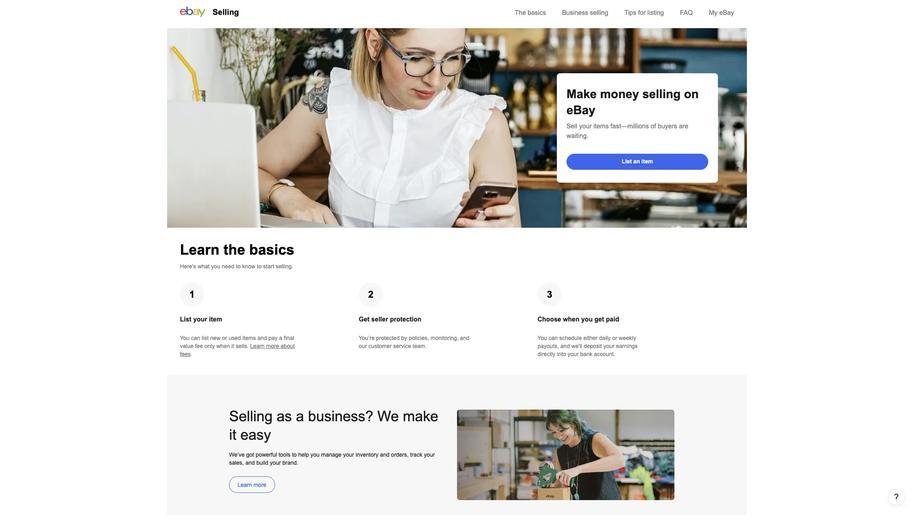 Task type: vqa. For each thing, say whether or not it's contained in the screenshot.
Man
no



Task type: describe. For each thing, give the bounding box(es) containing it.
items inside the you can list new or used items and pay a final value fee only when it sells.
[[243, 335, 256, 342]]

only
[[204, 343, 215, 350]]

and inside the you can list new or used items and pay a final value fee only when it sells.
[[258, 335, 267, 342]]

ebay inside make money selling on ebay
[[567, 104, 596, 117]]

can for 1
[[191, 335, 200, 342]]

your down daily
[[604, 343, 615, 350]]

you for get
[[581, 316, 593, 323]]

build
[[256, 460, 268, 466]]

we
[[377, 408, 399, 425]]

directly
[[538, 351, 556, 358]]

list an item
[[622, 158, 653, 165]]

manage
[[321, 452, 342, 458]]

we've got powerful tools to help you manage your inventory and orders, track your sales, and build your brand.
[[229, 452, 435, 466]]

tips
[[625, 9, 636, 16]]

business selling link
[[562, 9, 608, 16]]

brand.
[[282, 460, 298, 466]]

tools
[[279, 452, 290, 458]]

we'll
[[572, 343, 582, 350]]

get seller protection
[[359, 316, 422, 323]]

monitoring,
[[431, 335, 459, 342]]

account.
[[594, 351, 615, 358]]

you for 3
[[538, 335, 547, 342]]

customer
[[369, 343, 392, 350]]

my
[[709, 9, 718, 16]]

seller
[[371, 316, 388, 323]]

my ebay link
[[709, 9, 734, 16]]

new
[[210, 335, 221, 342]]

your down the we'll
[[568, 351, 579, 358]]

your down powerful
[[270, 460, 281, 466]]

used
[[229, 335, 241, 342]]

faq link
[[680, 9, 693, 16]]

.
[[191, 351, 192, 358]]

on
[[684, 87, 699, 101]]

weekly
[[619, 335, 636, 342]]

tips for listing
[[625, 9, 664, 16]]

a inside the you can list new or used items and pay a final value fee only when it sells.
[[279, 335, 282, 342]]

policies,
[[409, 335, 429, 342]]

items inside sell your items fast—millions of buyers are waiting.
[[594, 123, 609, 130]]

earnings
[[616, 343, 638, 350]]

sales,
[[229, 460, 244, 466]]

schedule
[[559, 335, 582, 342]]

value
[[180, 343, 194, 350]]

tips for listing link
[[625, 9, 664, 16]]

your right manage
[[343, 452, 354, 458]]

selling.
[[276, 263, 293, 270]]

we've
[[229, 452, 245, 458]]

here's what you need to know to start selling.
[[180, 263, 293, 270]]

the basics
[[515, 9, 546, 16]]

help
[[298, 452, 309, 458]]

you're
[[359, 335, 375, 342]]

are
[[679, 123, 688, 130]]

a inside selling as a business? we make it easy
[[296, 408, 304, 425]]

make
[[567, 87, 597, 101]]

list for list your item
[[180, 316, 191, 323]]

business
[[562, 9, 588, 16]]

0 vertical spatial ebay
[[720, 9, 734, 16]]

fee
[[195, 343, 203, 350]]

you can schedule either daily or weekly payouts, and we'll deposit your earnings directly into your bank account.
[[538, 335, 638, 358]]

faq
[[680, 9, 693, 16]]

or inside you can schedule either daily or weekly payouts, and we'll deposit your earnings directly into your bank account.
[[612, 335, 617, 342]]

deposit
[[584, 343, 602, 350]]

into
[[557, 351, 566, 358]]

sell your items fast—millions of buyers are waiting.
[[567, 123, 688, 139]]

the basics link
[[515, 9, 546, 16]]

of
[[651, 123, 656, 130]]

an
[[633, 158, 640, 165]]

start
[[263, 263, 274, 270]]

list an item link
[[567, 154, 708, 170]]

the
[[224, 242, 245, 258]]

inventory
[[356, 452, 379, 458]]

for
[[638, 9, 646, 16]]

2
[[368, 289, 374, 300]]

0 horizontal spatial selling
[[590, 9, 608, 16]]

learn for learn more
[[238, 482, 252, 488]]

learn for learn more about fees
[[250, 343, 265, 350]]

you can list new or used items and pay a final value fee only when it sells.
[[180, 335, 294, 350]]

and down got
[[245, 460, 255, 466]]

final
[[284, 335, 294, 342]]

1
[[189, 289, 195, 300]]

1 horizontal spatial to
[[257, 263, 262, 270]]

and left orders,
[[380, 452, 390, 458]]

learn more about fees
[[180, 343, 295, 358]]

it inside selling as a business? we make it easy
[[229, 427, 236, 443]]

list your item
[[180, 316, 222, 323]]

can for 3
[[549, 335, 558, 342]]

choose when you get paid
[[538, 316, 619, 323]]

powerful
[[256, 452, 277, 458]]

you for need
[[211, 263, 220, 270]]

sells.
[[236, 343, 249, 350]]



Task type: locate. For each thing, give the bounding box(es) containing it.
more inside learn more about fees
[[266, 343, 279, 350]]

ebay
[[720, 9, 734, 16], [567, 104, 596, 117]]

and inside you're protected by policies, monitoring, and our customer service team.
[[460, 335, 470, 342]]

need
[[222, 263, 234, 270]]

0 horizontal spatial you
[[180, 335, 190, 342]]

list
[[622, 158, 632, 165], [180, 316, 191, 323]]

got
[[246, 452, 254, 458]]

when down 'new'
[[216, 343, 230, 350]]

ebay right the my
[[720, 9, 734, 16]]

a right pay
[[279, 335, 282, 342]]

1 horizontal spatial item
[[642, 158, 653, 165]]

2 can from the left
[[549, 335, 558, 342]]

learn inside learn more about fees
[[250, 343, 265, 350]]

fees
[[180, 351, 191, 358]]

1 horizontal spatial can
[[549, 335, 558, 342]]

1 vertical spatial basics
[[249, 242, 294, 258]]

can inside you can schedule either daily or weekly payouts, and we'll deposit your earnings directly into your bank account.
[[549, 335, 558, 342]]

2 vertical spatial you
[[311, 452, 320, 458]]

1 vertical spatial more
[[254, 482, 266, 488]]

0 vertical spatial it
[[231, 343, 234, 350]]

what
[[198, 263, 210, 270]]

you up the payouts,
[[538, 335, 547, 342]]

get
[[595, 316, 604, 323]]

about
[[281, 343, 295, 350]]

2 or from the left
[[612, 335, 617, 342]]

buyers
[[658, 123, 677, 130]]

you inside we've got powerful tools to help you manage your inventory and orders, track your sales, and build your brand.
[[311, 452, 320, 458]]

and right monitoring,
[[460, 335, 470, 342]]

0 horizontal spatial can
[[191, 335, 200, 342]]

help, opens dialogs image
[[892, 494, 901, 502]]

selling left on in the top right of the page
[[643, 87, 681, 101]]

to up brand.
[[292, 452, 297, 458]]

1 you from the left
[[180, 335, 190, 342]]

1 vertical spatial item
[[209, 316, 222, 323]]

make money selling on ebay
[[567, 87, 699, 117]]

selling for selling
[[213, 8, 239, 17]]

your inside sell your items fast—millions of buyers are waiting.
[[579, 123, 592, 130]]

0 horizontal spatial ebay
[[567, 104, 596, 117]]

bank
[[580, 351, 593, 358]]

0 vertical spatial you
[[211, 263, 220, 270]]

selling inside selling as a business? we make it easy
[[229, 408, 273, 425]]

to left start
[[257, 263, 262, 270]]

selling right business
[[590, 9, 608, 16]]

list left an
[[622, 158, 632, 165]]

learn down sales,
[[238, 482, 252, 488]]

ebay down make
[[567, 104, 596, 117]]

list for list an item
[[622, 158, 632, 165]]

team.
[[413, 343, 427, 350]]

learn for learn the basics
[[180, 242, 220, 258]]

you for 1
[[180, 335, 190, 342]]

3
[[547, 289, 552, 300]]

0 vertical spatial item
[[642, 158, 653, 165]]

0 vertical spatial more
[[266, 343, 279, 350]]

paid
[[606, 316, 619, 323]]

1 horizontal spatial or
[[612, 335, 617, 342]]

the
[[515, 9, 526, 16]]

either
[[584, 335, 598, 342]]

2 horizontal spatial you
[[581, 316, 593, 323]]

it down used
[[231, 343, 234, 350]]

list down 1
[[180, 316, 191, 323]]

here's
[[180, 263, 196, 270]]

to for as
[[292, 452, 297, 458]]

learn
[[180, 242, 220, 258], [250, 343, 265, 350], [238, 482, 252, 488]]

as
[[277, 408, 292, 425]]

0 horizontal spatial list
[[180, 316, 191, 323]]

learn up what
[[180, 242, 220, 258]]

2 vertical spatial learn
[[238, 482, 252, 488]]

money
[[600, 87, 639, 101]]

waiting.
[[567, 133, 589, 139]]

1 vertical spatial it
[[229, 427, 236, 443]]

2 you from the left
[[538, 335, 547, 342]]

pay
[[269, 335, 278, 342]]

and left pay
[[258, 335, 267, 342]]

0 horizontal spatial a
[[279, 335, 282, 342]]

0 vertical spatial selling
[[213, 8, 239, 17]]

you inside you can schedule either daily or weekly payouts, and we'll deposit your earnings directly into your bank account.
[[538, 335, 547, 342]]

list
[[202, 335, 209, 342]]

and
[[258, 335, 267, 342], [460, 335, 470, 342], [561, 343, 570, 350], [380, 452, 390, 458], [245, 460, 255, 466]]

and inside you can schedule either daily or weekly payouts, and we'll deposit your earnings directly into your bank account.
[[561, 343, 570, 350]]

or
[[222, 335, 227, 342], [612, 335, 617, 342]]

or inside the you can list new or used items and pay a final value fee only when it sells.
[[222, 335, 227, 342]]

make
[[403, 408, 438, 425]]

selling
[[590, 9, 608, 16], [643, 87, 681, 101]]

learn right sells.
[[250, 343, 265, 350]]

0 horizontal spatial items
[[243, 335, 256, 342]]

0 horizontal spatial you
[[211, 263, 220, 270]]

by
[[401, 335, 407, 342]]

learn more link
[[229, 477, 275, 493]]

learn more
[[238, 482, 266, 488]]

your up list
[[193, 316, 207, 323]]

1 vertical spatial items
[[243, 335, 256, 342]]

basics right the the
[[528, 9, 546, 16]]

sell
[[567, 123, 577, 130]]

item right an
[[642, 158, 653, 165]]

item up 'new'
[[209, 316, 222, 323]]

item for list an item
[[642, 158, 653, 165]]

business selling
[[562, 9, 608, 16]]

more
[[266, 343, 279, 350], [254, 482, 266, 488]]

0 vertical spatial learn
[[180, 242, 220, 258]]

to right need
[[236, 263, 241, 270]]

1 horizontal spatial ebay
[[720, 9, 734, 16]]

service
[[393, 343, 411, 350]]

0 vertical spatial when
[[563, 316, 580, 323]]

to for the
[[236, 263, 241, 270]]

you inside the you can list new or used items and pay a final value fee only when it sells.
[[180, 335, 190, 342]]

can up the fee
[[191, 335, 200, 342]]

1 vertical spatial learn
[[250, 343, 265, 350]]

you right help
[[311, 452, 320, 458]]

listing
[[648, 9, 664, 16]]

fast—millions
[[611, 123, 649, 130]]

1 vertical spatial list
[[180, 316, 191, 323]]

know
[[242, 263, 255, 270]]

more for learn more
[[254, 482, 266, 488]]

daily
[[599, 335, 611, 342]]

1 can from the left
[[191, 335, 200, 342]]

0 horizontal spatial to
[[236, 263, 241, 270]]

you up value on the left of the page
[[180, 335, 190, 342]]

it inside the you can list new or used items and pay a final value fee only when it sells.
[[231, 343, 234, 350]]

or right daily
[[612, 335, 617, 342]]

1 vertical spatial selling
[[229, 408, 273, 425]]

and up into
[[561, 343, 570, 350]]

1 vertical spatial ebay
[[567, 104, 596, 117]]

it
[[231, 343, 234, 350], [229, 427, 236, 443]]

1 horizontal spatial you
[[311, 452, 320, 458]]

1 horizontal spatial list
[[622, 158, 632, 165]]

protection
[[390, 316, 422, 323]]

to
[[236, 263, 241, 270], [257, 263, 262, 270], [292, 452, 297, 458]]

0 horizontal spatial when
[[216, 343, 230, 350]]

your right track
[[424, 452, 435, 458]]

0 horizontal spatial basics
[[249, 242, 294, 258]]

items up sells.
[[243, 335, 256, 342]]

it up "we've"
[[229, 427, 236, 443]]

to inside we've got powerful tools to help you manage your inventory and orders, track your sales, and build your brand.
[[292, 452, 297, 458]]

0 vertical spatial items
[[594, 123, 609, 130]]

can up the payouts,
[[549, 335, 558, 342]]

protected
[[376, 335, 400, 342]]

1 horizontal spatial items
[[594, 123, 609, 130]]

0 vertical spatial basics
[[528, 9, 546, 16]]

1 vertical spatial selling
[[643, 87, 681, 101]]

1 horizontal spatial a
[[296, 408, 304, 425]]

you
[[180, 335, 190, 342], [538, 335, 547, 342]]

when inside the you can list new or used items and pay a final value fee only when it sells.
[[216, 343, 230, 350]]

basics up start
[[249, 242, 294, 258]]

1 horizontal spatial when
[[563, 316, 580, 323]]

learn the basics
[[180, 242, 294, 258]]

when
[[563, 316, 580, 323], [216, 343, 230, 350]]

easy
[[240, 427, 271, 443]]

my ebay
[[709, 9, 734, 16]]

you left get
[[581, 316, 593, 323]]

your
[[579, 123, 592, 130], [193, 316, 207, 323], [604, 343, 615, 350], [568, 351, 579, 358], [343, 452, 354, 458], [424, 452, 435, 458], [270, 460, 281, 466]]

track
[[410, 452, 422, 458]]

can
[[191, 335, 200, 342], [549, 335, 558, 342]]

0 horizontal spatial item
[[209, 316, 222, 323]]

1 horizontal spatial basics
[[528, 9, 546, 16]]

1 horizontal spatial selling
[[643, 87, 681, 101]]

selling inside make money selling on ebay
[[643, 87, 681, 101]]

business?
[[308, 408, 373, 425]]

1 horizontal spatial you
[[538, 335, 547, 342]]

get
[[359, 316, 370, 323]]

1 or from the left
[[222, 335, 227, 342]]

orders,
[[391, 452, 409, 458]]

0 vertical spatial a
[[279, 335, 282, 342]]

when up schedule
[[563, 316, 580, 323]]

1 vertical spatial you
[[581, 316, 593, 323]]

0 vertical spatial list
[[622, 158, 632, 165]]

0 horizontal spatial or
[[222, 335, 227, 342]]

more down build
[[254, 482, 266, 488]]

learn more about fees link
[[180, 343, 295, 358]]

choose
[[538, 316, 561, 323]]

1 vertical spatial when
[[216, 343, 230, 350]]

our
[[359, 343, 367, 350]]

or right 'new'
[[222, 335, 227, 342]]

1 vertical spatial a
[[296, 408, 304, 425]]

a right as
[[296, 408, 304, 425]]

more down pay
[[266, 343, 279, 350]]

a
[[279, 335, 282, 342], [296, 408, 304, 425]]

selling for selling as a business? we make it easy
[[229, 408, 273, 425]]

more for learn more about fees
[[266, 343, 279, 350]]

you right what
[[211, 263, 220, 270]]

items left fast—millions
[[594, 123, 609, 130]]

can inside the you can list new or used items and pay a final value fee only when it sells.
[[191, 335, 200, 342]]

item for list your item
[[209, 316, 222, 323]]

item
[[642, 158, 653, 165], [209, 316, 222, 323]]

0 vertical spatial selling
[[590, 9, 608, 16]]

2 horizontal spatial to
[[292, 452, 297, 458]]

selling as a business? we make it easy
[[229, 408, 438, 443]]

you're protected by policies, monitoring, and our customer service team.
[[359, 335, 470, 350]]

your up waiting.
[[579, 123, 592, 130]]



